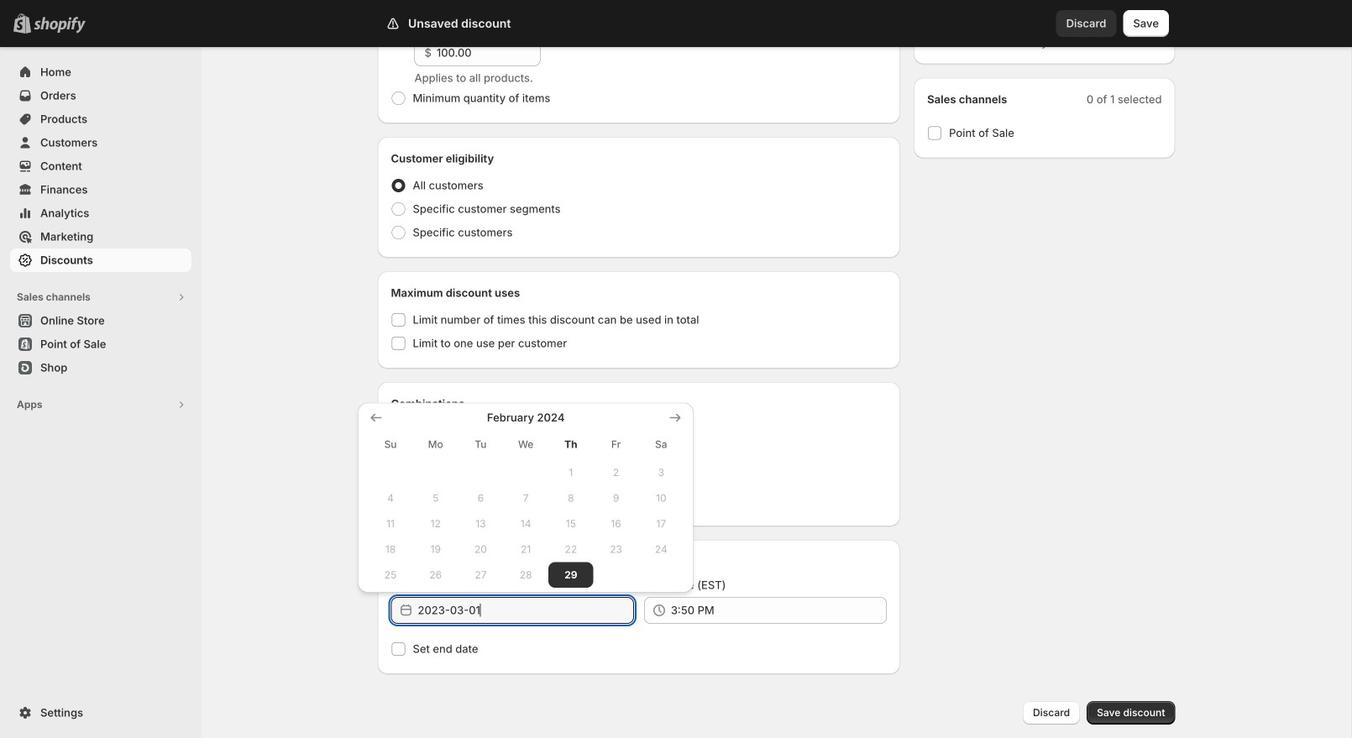 Task type: locate. For each thing, give the bounding box(es) containing it.
grid
[[368, 410, 684, 588]]

0.00 text field
[[437, 39, 541, 66]]

YYYY-MM-DD text field
[[418, 597, 634, 624]]

sunday element
[[368, 430, 413, 460]]

thursday element
[[549, 430, 594, 460]]

shopify image
[[34, 17, 86, 33]]

wednesday element
[[503, 430, 549, 460]]



Task type: describe. For each thing, give the bounding box(es) containing it.
Enter time text field
[[671, 597, 887, 624]]

friday element
[[594, 430, 639, 460]]

monday element
[[413, 430, 458, 460]]

saturday element
[[639, 430, 684, 460]]

tuesday element
[[458, 430, 503, 460]]



Task type: vqa. For each thing, say whether or not it's contained in the screenshot.
friday ELEMENT
yes



